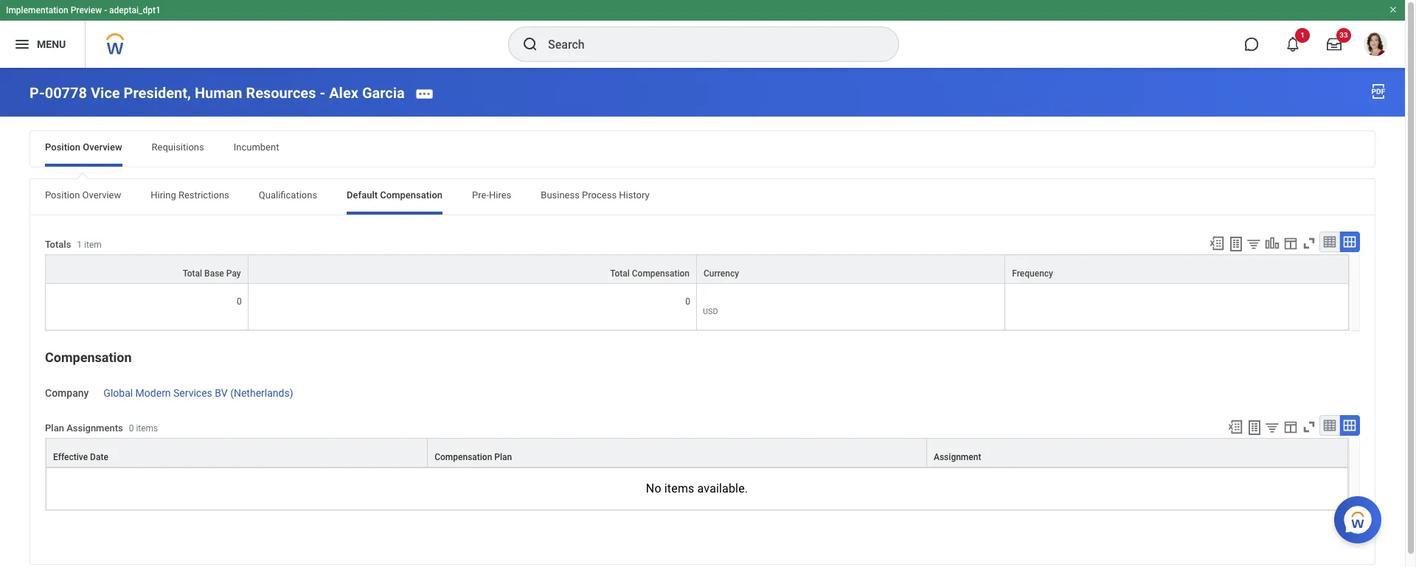 Task type: vqa. For each thing, say whether or not it's contained in the screenshot.
Harassment
no



Task type: describe. For each thing, give the bounding box(es) containing it.
select to filter grid data image for assignments
[[1265, 420, 1281, 435]]

business process history
[[541, 189, 650, 201]]

toolbar for assignments
[[1221, 415, 1361, 438]]

menu banner
[[0, 0, 1406, 68]]

1 horizontal spatial items
[[665, 482, 695, 496]]

2 fullscreen image from the top
[[1302, 419, 1318, 435]]

items inside plan assignments 0 items
[[136, 424, 158, 434]]

total compensation button
[[248, 255, 697, 283]]

export to worksheets image
[[1246, 419, 1264, 437]]

global modern services bv (netherlands)
[[104, 387, 293, 399]]

notifications large image
[[1286, 37, 1301, 52]]

totals 1 item
[[45, 239, 102, 250]]

total base pay button
[[46, 255, 248, 283]]

close environment banner image
[[1390, 5, 1398, 14]]

00778
[[45, 84, 87, 102]]

assignment button
[[928, 439, 1348, 467]]

restrictions
[[179, 189, 229, 201]]

0 vertical spatial plan
[[45, 423, 64, 434]]

export to worksheets image
[[1228, 235, 1246, 253]]

assignment
[[934, 452, 982, 462]]

total for total base pay
[[183, 268, 202, 279]]

cell inside p-00778 vice president, human resources - alex garcia main content
[[1006, 284, 1350, 331]]

1 inside button
[[1301, 31, 1305, 39]]

requisitions
[[152, 141, 204, 153]]

qualifications
[[259, 189, 317, 201]]

table image
[[1323, 234, 1338, 249]]

compensation inside popup button
[[435, 452, 492, 462]]

preview
[[71, 5, 102, 15]]

hiring restrictions
[[151, 189, 229, 201]]

frequency
[[1013, 268, 1054, 279]]

human
[[195, 84, 242, 102]]

total compensation
[[611, 268, 690, 279]]

effective date
[[53, 452, 108, 462]]

adeptai_dpt1
[[109, 5, 161, 15]]

p-00778 vice president, human resources - alex garcia
[[30, 84, 405, 102]]

incumbent
[[234, 141, 279, 153]]

business
[[541, 189, 580, 201]]

default
[[347, 189, 378, 201]]

date
[[90, 452, 108, 462]]

justify image
[[13, 35, 31, 53]]

global modern services bv (netherlands) link
[[104, 384, 293, 399]]

click to view/edit grid preferences image
[[1283, 419, 1299, 435]]

compensation button
[[45, 350, 132, 365]]

pre-hires
[[472, 189, 512, 201]]

33
[[1340, 31, 1349, 39]]

compensation inside popup button
[[632, 268, 690, 279]]

menu
[[37, 38, 66, 50]]

president,
[[124, 84, 191, 102]]

expand table image for table icon
[[1343, 234, 1358, 249]]

currency
[[704, 268, 739, 279]]

1 tab list from the top
[[30, 131, 1376, 167]]

click to view/edit grid preferences image
[[1283, 235, 1299, 251]]

1 fullscreen image from the top
[[1302, 235, 1318, 251]]

profile logan mcneil image
[[1364, 32, 1388, 59]]

company
[[45, 387, 89, 399]]

hires
[[489, 189, 512, 201]]

(netherlands)
[[230, 387, 293, 399]]

view printable version (pdf) image
[[1370, 83, 1388, 100]]

row for 1
[[45, 254, 1350, 284]]

- inside menu banner
[[104, 5, 107, 15]]

position for requisitions
[[45, 141, 80, 153]]

pre-
[[472, 189, 489, 201]]

1 button
[[1277, 28, 1311, 61]]



Task type: locate. For each thing, give the bounding box(es) containing it.
total base pay
[[183, 268, 241, 279]]

row for assignments
[[46, 438, 1349, 468]]

export to excel image
[[1209, 235, 1226, 251], [1228, 419, 1244, 435]]

0 inside 0 usd
[[686, 296, 691, 307]]

1 horizontal spatial plan
[[495, 452, 512, 462]]

pay
[[226, 268, 241, 279]]

p-00778 vice president, human resources - alex garcia link
[[30, 84, 405, 102]]

position overview for requisitions
[[45, 141, 122, 153]]

0
[[237, 296, 242, 307], [686, 296, 691, 307], [129, 424, 134, 434]]

items down modern
[[136, 424, 158, 434]]

select to filter grid data image inside the compensation group
[[1265, 420, 1281, 435]]

0 vertical spatial position
[[45, 141, 80, 153]]

global
[[104, 387, 133, 399]]

2 horizontal spatial 0
[[686, 296, 691, 307]]

position overview down 00778
[[45, 141, 122, 153]]

1 horizontal spatial 0
[[237, 296, 242, 307]]

position overview for hiring restrictions
[[45, 189, 121, 201]]

0 vertical spatial -
[[104, 5, 107, 15]]

no
[[646, 482, 662, 496]]

2 position overview from the top
[[45, 189, 121, 201]]

1 position overview from the top
[[45, 141, 122, 153]]

expand/collapse chart image
[[1265, 235, 1281, 251]]

1 vertical spatial toolbar
[[1221, 415, 1361, 438]]

0 vertical spatial overview
[[83, 141, 122, 153]]

cell
[[1006, 284, 1350, 331]]

0 horizontal spatial total
[[183, 268, 202, 279]]

compensation plan
[[435, 452, 512, 462]]

1 vertical spatial 1
[[77, 240, 82, 250]]

0 vertical spatial select to filter grid data image
[[1246, 236, 1263, 251]]

plan inside popup button
[[495, 452, 512, 462]]

no items available.
[[646, 482, 748, 496]]

1 vertical spatial position overview
[[45, 189, 121, 201]]

0 inside plan assignments 0 items
[[129, 424, 134, 434]]

0 horizontal spatial -
[[104, 5, 107, 15]]

tab list
[[30, 131, 1376, 167], [30, 179, 1376, 215]]

row up 0 usd
[[45, 254, 1350, 284]]

1 left the item
[[77, 240, 82, 250]]

1 vertical spatial items
[[665, 482, 695, 496]]

expand table image right table image
[[1343, 418, 1358, 433]]

total
[[183, 268, 202, 279], [611, 268, 630, 279]]

0 horizontal spatial plan
[[45, 423, 64, 434]]

0 horizontal spatial 1
[[77, 240, 82, 250]]

1 vertical spatial overview
[[82, 189, 121, 201]]

inbox large image
[[1328, 37, 1342, 52]]

export to excel image for assignments
[[1228, 419, 1244, 435]]

toolbar
[[1203, 232, 1361, 254], [1221, 415, 1361, 438]]

overview for requisitions
[[83, 141, 122, 153]]

- left the alex
[[320, 84, 326, 102]]

items right "no"
[[665, 482, 695, 496]]

1 inside totals 1 item
[[77, 240, 82, 250]]

33 button
[[1319, 28, 1352, 61]]

fullscreen image right click to view/edit grid preferences icon at the right
[[1302, 419, 1318, 435]]

1 vertical spatial expand table image
[[1343, 418, 1358, 433]]

overview down vice
[[83, 141, 122, 153]]

0 down total compensation
[[686, 296, 691, 307]]

plan
[[45, 423, 64, 434], [495, 452, 512, 462]]

0 vertical spatial export to excel image
[[1209, 235, 1226, 251]]

garcia
[[362, 84, 405, 102]]

0 down the pay at the top of page
[[237, 296, 242, 307]]

1 horizontal spatial -
[[320, 84, 326, 102]]

0 for 0
[[237, 296, 242, 307]]

item
[[84, 240, 102, 250]]

1
[[1301, 31, 1305, 39], [77, 240, 82, 250]]

hiring
[[151, 189, 176, 201]]

0 right assignments
[[129, 424, 134, 434]]

row
[[45, 254, 1350, 284], [45, 284, 1350, 331], [46, 438, 1349, 468]]

0 vertical spatial 1
[[1301, 31, 1305, 39]]

expand table image for table image
[[1343, 418, 1358, 433]]

expand table image
[[1343, 234, 1358, 249], [1343, 418, 1358, 433]]

total for total compensation
[[611, 268, 630, 279]]

0 horizontal spatial items
[[136, 424, 158, 434]]

export to excel image left export to worksheets image
[[1228, 419, 1244, 435]]

0 vertical spatial fullscreen image
[[1302, 235, 1318, 251]]

1 horizontal spatial 1
[[1301, 31, 1305, 39]]

0 horizontal spatial 0
[[129, 424, 134, 434]]

row down 'currency'
[[45, 284, 1350, 331]]

vice
[[91, 84, 120, 102]]

default compensation
[[347, 189, 443, 201]]

2 total from the left
[[611, 268, 630, 279]]

1 right notifications large icon
[[1301, 31, 1305, 39]]

1 vertical spatial plan
[[495, 452, 512, 462]]

1 vertical spatial select to filter grid data image
[[1265, 420, 1281, 435]]

position
[[45, 141, 80, 153], [45, 189, 80, 201]]

overview for hiring restrictions
[[82, 189, 121, 201]]

overview
[[83, 141, 122, 153], [82, 189, 121, 201]]

row containing 0
[[45, 284, 1350, 331]]

1 horizontal spatial export to excel image
[[1228, 419, 1244, 435]]

modern
[[135, 387, 171, 399]]

toolbar for 1
[[1203, 232, 1361, 254]]

p-00778 vice president, human resources - alex garcia main content
[[0, 68, 1406, 567]]

0 horizontal spatial select to filter grid data image
[[1246, 236, 1263, 251]]

select to filter grid data image right export to worksheets icon
[[1246, 236, 1263, 251]]

1 vertical spatial tab list
[[30, 179, 1376, 215]]

row containing total base pay
[[45, 254, 1350, 284]]

select to filter grid data image for 1
[[1246, 236, 1263, 251]]

- right preview on the top of the page
[[104, 5, 107, 15]]

1 position from the top
[[45, 141, 80, 153]]

assignments
[[67, 423, 123, 434]]

- inside main content
[[320, 84, 326, 102]]

1 horizontal spatial total
[[611, 268, 630, 279]]

table image
[[1323, 418, 1338, 433]]

fullscreen image
[[1302, 235, 1318, 251], [1302, 419, 1318, 435]]

compensation
[[380, 189, 443, 201], [632, 268, 690, 279], [45, 350, 132, 365], [435, 452, 492, 462]]

implementation
[[6, 5, 68, 15]]

-
[[104, 5, 107, 15], [320, 84, 326, 102]]

frequency button
[[1006, 255, 1349, 283]]

row inside the compensation group
[[46, 438, 1349, 468]]

position for hiring restrictions
[[45, 189, 80, 201]]

2 position from the top
[[45, 189, 80, 201]]

0 vertical spatial tab list
[[30, 131, 1376, 167]]

0 horizontal spatial export to excel image
[[1209, 235, 1226, 251]]

position overview
[[45, 141, 122, 153], [45, 189, 121, 201]]

export to excel image for 1
[[1209, 235, 1226, 251]]

toolbar inside the compensation group
[[1221, 415, 1361, 438]]

alex
[[329, 84, 359, 102]]

resources
[[246, 84, 316, 102]]

items
[[136, 424, 158, 434], [665, 482, 695, 496]]

2 tab list from the top
[[30, 179, 1376, 215]]

0 vertical spatial toolbar
[[1203, 232, 1361, 254]]

usd
[[703, 307, 718, 317]]

1 total from the left
[[183, 268, 202, 279]]

0 vertical spatial position overview
[[45, 141, 122, 153]]

0 vertical spatial items
[[136, 424, 158, 434]]

0 for 0 usd
[[686, 296, 691, 307]]

row up no items available.
[[46, 438, 1349, 468]]

currency button
[[697, 255, 1005, 283]]

1 horizontal spatial select to filter grid data image
[[1265, 420, 1281, 435]]

2 expand table image from the top
[[1343, 418, 1358, 433]]

p-
[[30, 84, 45, 102]]

0 vertical spatial expand table image
[[1343, 234, 1358, 249]]

position overview up totals 1 item
[[45, 189, 121, 201]]

expand table image right table icon
[[1343, 234, 1358, 249]]

position down 00778
[[45, 141, 80, 153]]

implementation preview -   adeptai_dpt1
[[6, 5, 161, 15]]

position up totals
[[45, 189, 80, 201]]

1 vertical spatial export to excel image
[[1228, 419, 1244, 435]]

overview up the item
[[82, 189, 121, 201]]

totals
[[45, 239, 71, 250]]

1 vertical spatial -
[[320, 84, 326, 102]]

compensation plan button
[[428, 439, 927, 467]]

search image
[[522, 35, 539, 53]]

history
[[619, 189, 650, 201]]

services
[[173, 387, 212, 399]]

export to excel image left export to worksheets icon
[[1209, 235, 1226, 251]]

menu button
[[0, 21, 85, 68]]

1 vertical spatial position
[[45, 189, 80, 201]]

select to filter grid data image
[[1246, 236, 1263, 251], [1265, 420, 1281, 435]]

1 vertical spatial fullscreen image
[[1302, 419, 1318, 435]]

1 expand table image from the top
[[1343, 234, 1358, 249]]

bv
[[215, 387, 228, 399]]

plan assignments 0 items
[[45, 423, 158, 434]]

process
[[582, 189, 617, 201]]

fullscreen image right click to view/edit grid preferences image
[[1302, 235, 1318, 251]]

available.
[[698, 482, 748, 496]]

select to filter grid data image right export to worksheets image
[[1265, 420, 1281, 435]]

row containing effective date
[[46, 438, 1349, 468]]

base
[[204, 268, 224, 279]]

effective
[[53, 452, 88, 462]]

effective date button
[[46, 439, 427, 467]]

0 usd
[[686, 296, 718, 317]]

Search Workday  search field
[[548, 28, 869, 61]]

compensation group
[[45, 349, 1361, 511]]



